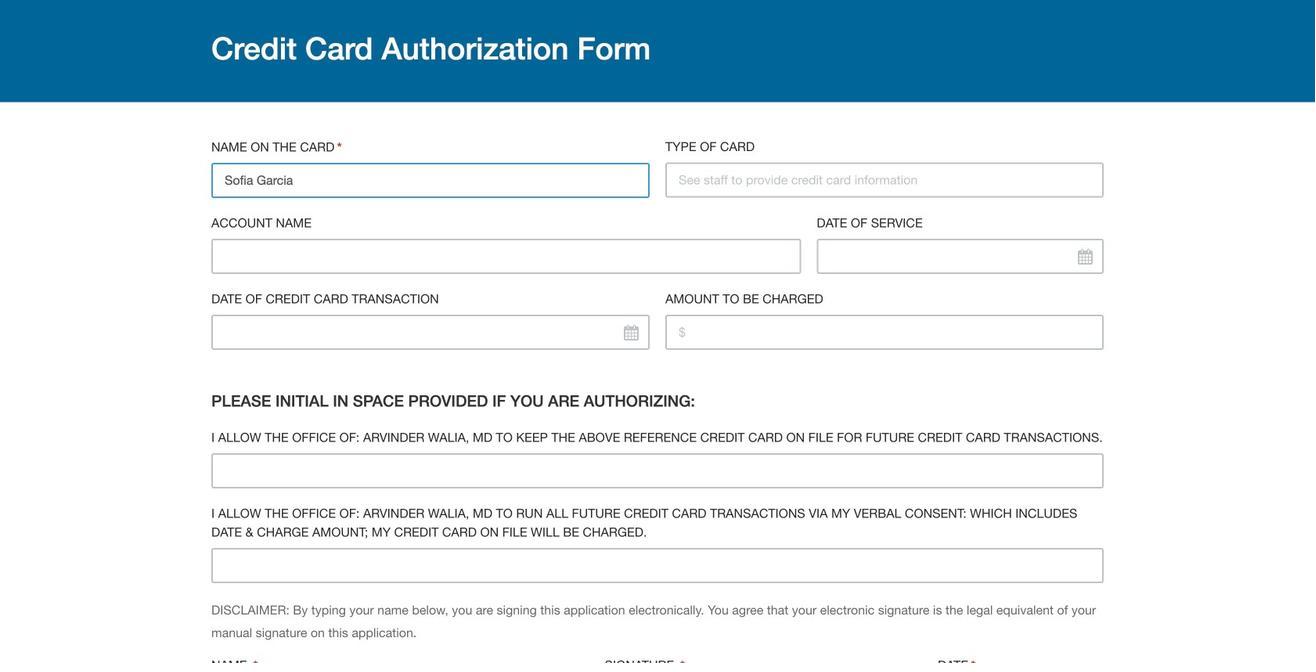 Task type: vqa. For each thing, say whether or not it's contained in the screenshot.
topmost (xxx) xxx-xxxx number field
no



Task type: locate. For each thing, give the bounding box(es) containing it.
None text field
[[211, 239, 801, 274], [817, 239, 1104, 274], [211, 453, 1104, 489], [211, 548, 1104, 583], [211, 239, 801, 274], [817, 239, 1104, 274], [211, 453, 1104, 489], [211, 548, 1104, 583]]

None text field
[[211, 163, 650, 198], [211, 315, 650, 350], [211, 163, 650, 198], [211, 315, 650, 350]]



Task type: describe. For each thing, give the bounding box(es) containing it.
See staff to provide credit card information text field
[[666, 162, 1104, 198]]

$ text field
[[666, 315, 1104, 350]]



